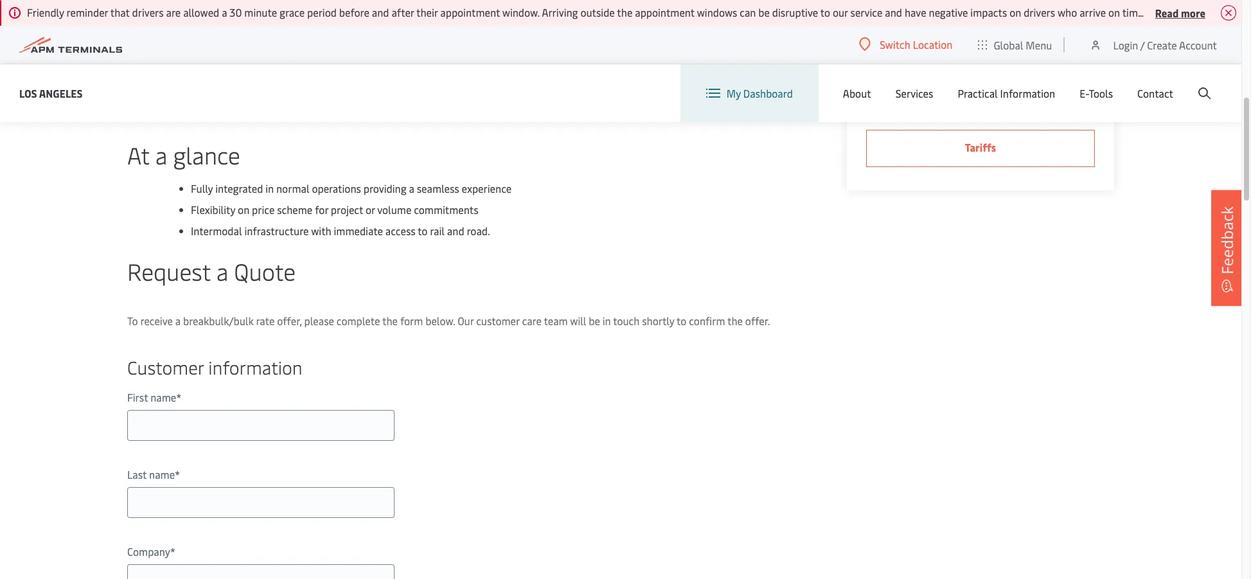 Task type: locate. For each thing, give the bounding box(es) containing it.
1 vertical spatial information
[[209, 355, 303, 379]]

things
[[319, 43, 347, 57], [556, 91, 585, 105]]

be left disruptive
[[759, 5, 770, 19]]

at a glance
[[127, 139, 240, 170]]

of right 'out'
[[206, 43, 216, 57]]

gauge down cargo,
[[219, 43, 248, 57]]

my
[[727, 86, 741, 100]]

at
[[127, 139, 150, 170]]

cargo down 'before'
[[351, 27, 377, 41]]

can right windows
[[740, 5, 756, 19]]

a right receive
[[175, 314, 181, 328]]

bulk down trucks.
[[464, 91, 485, 105]]

0 vertical spatial things
[[319, 43, 347, 57]]

on up carriages.
[[160, 91, 172, 105]]

0 vertical spatial information
[[919, 90, 994, 109]]

includes
[[278, 43, 316, 57], [515, 91, 554, 105]]

time.
[[1123, 5, 1146, 19]]

things up and/or
[[319, 43, 347, 57]]

normal
[[276, 181, 310, 195]]

1 vertical spatial includes
[[515, 91, 554, 105]]

touch
[[614, 314, 640, 328]]

1 horizontal spatial flat
[[432, 27, 448, 41]]

0 vertical spatial be
[[759, 5, 770, 19]]

2 that from the left
[[1183, 5, 1203, 19]]

grace
[[280, 5, 305, 19]]

a left 30
[[222, 5, 227, 19]]

break
[[127, 75, 154, 89], [435, 91, 462, 105]]

of down weight
[[354, 91, 364, 105]]

racks
[[233, 91, 257, 105]]

2 drivers from the left
[[1024, 5, 1056, 19]]

to left rail
[[418, 224, 428, 238]]

includes inside the break bulk significantly exceeds the size and/or weight of a standard container and is therefore handled as non-unitised cargo and normally placed on a bed of flat racks with a large number of lashing points. break bulk cargo includes things like yachts, masts, industrial machines or train carriages.
[[515, 91, 554, 105]]

intermodal infrastructure with immediate access to rail and road.
[[191, 224, 490, 238]]

please
[[304, 314, 334, 328]]

reminder
[[67, 5, 108, 19]]

csmng@apmterminals.com link
[[867, 29, 1096, 45]]

appointment up height,
[[635, 5, 695, 19]]

includes down "therefore"
[[515, 91, 554, 105]]

1 horizontal spatial that
[[1183, 5, 1203, 19]]

0 horizontal spatial like
[[350, 43, 366, 57]]

container down windows
[[722, 27, 766, 41]]

price
[[252, 203, 275, 217]]

1 horizontal spatial be
[[589, 314, 600, 328]]

0 horizontal spatial can
[[740, 5, 756, 19]]

0 horizontal spatial in
[[266, 181, 274, 195]]

intermodal
[[191, 224, 242, 238]]

flat
[[432, 27, 448, 41], [214, 91, 231, 105]]

to
[[127, 314, 138, 328]]

0 vertical spatial like
[[350, 43, 366, 57]]

1 horizontal spatial with
[[311, 224, 332, 238]]

that right read
[[1183, 5, 1203, 19]]

0 vertical spatial with
[[260, 91, 280, 105]]

window.
[[503, 5, 540, 19]]

0 vertical spatial flat
[[432, 27, 448, 41]]

1 vertical spatial name
[[149, 467, 175, 482]]

experience
[[462, 181, 512, 195]]

the up width
[[618, 5, 633, 19]]

masts,
[[640, 91, 670, 105]]

like down handled
[[587, 91, 603, 105]]

shortly
[[642, 314, 675, 328]]

related information
[[867, 90, 994, 109]]

0 horizontal spatial drivers
[[132, 5, 164, 19]]

practical
[[958, 86, 998, 100]]

0 vertical spatial name
[[151, 390, 176, 404]]

offer,
[[277, 314, 302, 328]]

immediate
[[334, 224, 383, 238]]

or down normally
[[765, 91, 775, 105]]

appointment up the rack
[[441, 5, 500, 19]]

0 horizontal spatial appointment
[[441, 5, 500, 19]]

tools
[[1090, 86, 1114, 100]]

my dashboard button
[[707, 64, 793, 122]]

a right but
[[715, 27, 720, 41]]

with down the exceeds
[[260, 91, 280, 105]]

los angeles
[[19, 86, 83, 100]]

1 horizontal spatial can
[[768, 27, 784, 41]]

project
[[331, 203, 363, 217]]

top
[[510, 27, 525, 41]]

0 horizontal spatial things
[[319, 43, 347, 57]]

like
[[350, 43, 366, 57], [587, 91, 603, 105]]

name right last
[[149, 467, 175, 482]]

but
[[696, 27, 712, 41]]

unitised
[[640, 75, 677, 89]]

fully integrated in normal operations providing a seamless experience
[[191, 181, 512, 195]]

read more
[[1156, 5, 1206, 20]]

0 horizontal spatial includes
[[278, 43, 316, 57]]

1 horizontal spatial information
[[919, 90, 994, 109]]

rail
[[430, 224, 445, 238]]

drivers
[[132, 5, 164, 19], [1024, 5, 1056, 19]]

information
[[1001, 86, 1056, 100]]

cargo
[[351, 27, 377, 41], [250, 43, 276, 57], [680, 75, 705, 89], [487, 91, 513, 105]]

request
[[127, 255, 211, 287]]

non-
[[619, 75, 640, 89]]

0 vertical spatial to
[[821, 5, 831, 19]]

bed
[[182, 91, 200, 105]]

e-tools
[[1080, 86, 1114, 100]]

0 horizontal spatial that
[[110, 5, 130, 19]]

period
[[307, 5, 337, 19]]

can inside "with out-of-gauge cargo, the dimensions of the cargo exceed the flat rack or open top container by length, width or height, but a container can still be used. out of gauge cargo includes things like propellers, flanges or trucks."
[[768, 27, 784, 41]]

standard
[[401, 75, 442, 89]]

that up with
[[110, 5, 130, 19]]

break right points.
[[435, 91, 462, 105]]

care
[[522, 314, 542, 328]]

handled
[[566, 75, 603, 89]]

a left 'bed'
[[174, 91, 180, 105]]

the left size at top left
[[277, 75, 292, 89]]

1 horizontal spatial includes
[[515, 91, 554, 105]]

arrive left outs
[[1205, 5, 1231, 19]]

below.
[[426, 314, 455, 328]]

2 horizontal spatial to
[[821, 5, 831, 19]]

1 vertical spatial be
[[147, 43, 158, 57]]

drivers left the who
[[1024, 5, 1056, 19]]

with inside the break bulk significantly exceeds the size and/or weight of a standard container and is therefore handled as non-unitised cargo and normally placed on a bed of flat racks with a large number of lashing points. break bulk cargo includes things like yachts, masts, industrial machines or train carriages.
[[260, 91, 280, 105]]

the up flanges
[[414, 27, 429, 41]]

container down the arriving
[[528, 27, 571, 41]]

0 horizontal spatial bulk
[[156, 75, 177, 89]]

0 vertical spatial can
[[740, 5, 756, 19]]

bulk up placed
[[156, 75, 177, 89]]

things inside the break bulk significantly exceeds the size and/or weight of a standard container and is therefore handled as non-unitised cargo and normally placed on a bed of flat racks with a large number of lashing points. break bulk cargo includes things like yachts, masts, industrial machines or train carriages.
[[556, 91, 585, 105]]

1 horizontal spatial like
[[587, 91, 603, 105]]

length,
[[587, 27, 619, 41]]

name for first name
[[151, 390, 176, 404]]

2 horizontal spatial container
[[722, 27, 766, 41]]

0 horizontal spatial arrive
[[1080, 5, 1107, 19]]

0 horizontal spatial information
[[209, 355, 303, 379]]

includes down dimensions
[[278, 43, 316, 57]]

and left the have
[[886, 5, 903, 19]]

1 vertical spatial to
[[418, 224, 428, 238]]

more
[[1182, 5, 1206, 20]]

1 horizontal spatial gauge
[[219, 43, 248, 57]]

1 vertical spatial flat
[[214, 91, 231, 105]]

flat down significantly
[[214, 91, 231, 105]]

out-
[[152, 27, 172, 41]]

be right "still"
[[147, 43, 158, 57]]

like up weight
[[350, 43, 366, 57]]

first
[[127, 390, 148, 404]]

with down for
[[311, 224, 332, 238]]

drivers up with
[[132, 5, 164, 19]]

2 vertical spatial be
[[589, 314, 600, 328]]

the down minute
[[248, 27, 264, 41]]

commitments
[[414, 203, 479, 217]]

close alert image
[[1222, 5, 1237, 21]]

0 vertical spatial gauge
[[186, 27, 215, 41]]

1 horizontal spatial to
[[677, 314, 687, 328]]

0 horizontal spatial container
[[445, 75, 488, 89]]

2 vertical spatial to
[[677, 314, 687, 328]]

out
[[187, 43, 204, 57]]

1 vertical spatial break
[[435, 91, 462, 105]]

a left seamless on the left of page
[[409, 181, 415, 195]]

container
[[528, 27, 571, 41], [722, 27, 766, 41], [445, 75, 488, 89]]

company
[[127, 545, 170, 559]]

in left touch
[[603, 314, 611, 328]]

0 horizontal spatial gauge
[[186, 27, 215, 41]]

and left after
[[372, 5, 389, 19]]

things down handled
[[556, 91, 585, 105]]

2 horizontal spatial be
[[759, 5, 770, 19]]

my dashboard
[[727, 86, 793, 100]]

like inside the break bulk significantly exceeds the size and/or weight of a standard container and is therefore handled as non-unitised cargo and normally placed on a bed of flat racks with a large number of lashing points. break bulk cargo includes things like yachts, masts, industrial machines or train carriages.
[[587, 91, 603, 105]]

therefore
[[520, 75, 564, 89]]

to right shortly
[[677, 314, 687, 328]]

the inside the break bulk significantly exceeds the size and/or weight of a standard container and is therefore handled as non-unitised cargo and normally placed on a bed of flat racks with a large number of lashing points. break bulk cargo includes things like yachts, masts, industrial machines or train carriages.
[[277, 75, 292, 89]]

can down disruptive
[[768, 27, 784, 41]]

be right will
[[589, 314, 600, 328]]

0 horizontal spatial be
[[147, 43, 158, 57]]

1 appointment from the left
[[441, 5, 500, 19]]

related
[[867, 90, 916, 109]]

in up price
[[266, 181, 274, 195]]

0 vertical spatial includes
[[278, 43, 316, 57]]

information
[[919, 90, 994, 109], [209, 355, 303, 379]]

form
[[401, 314, 423, 328]]

flat up flanges
[[432, 27, 448, 41]]

size
[[295, 75, 312, 89]]

1 arrive from the left
[[1080, 5, 1107, 19]]

gauge up 'out'
[[186, 27, 215, 41]]

0 horizontal spatial with
[[260, 91, 280, 105]]

1 horizontal spatial bulk
[[464, 91, 485, 105]]

account
[[1180, 38, 1218, 52]]

gauge
[[186, 27, 215, 41], [219, 43, 248, 57]]

break up placed
[[127, 75, 154, 89]]

container inside the break bulk significantly exceeds the size and/or weight of a standard container and is therefore handled as non-unitised cargo and normally placed on a bed of flat racks with a large number of lashing points. break bulk cargo includes things like yachts, masts, industrial machines or train carriages.
[[445, 75, 488, 89]]

Company text field
[[127, 565, 395, 579]]

arrive right the who
[[1080, 5, 1107, 19]]

propellers,
[[368, 43, 417, 57]]

arrive
[[1080, 5, 1107, 19], [1205, 5, 1231, 19]]

1 vertical spatial things
[[556, 91, 585, 105]]

1 horizontal spatial drivers
[[1024, 5, 1056, 19]]

flat inside "with out-of-gauge cargo, the dimensions of the cargo exceed the flat rack or open top container by length, width or height, but a container can still be used. out of gauge cargo includes things like propellers, flanges or trucks."
[[432, 27, 448, 41]]

exceed
[[379, 27, 411, 41]]

the
[[618, 5, 633, 19], [248, 27, 264, 41], [333, 27, 349, 41], [414, 27, 429, 41], [277, 75, 292, 89], [383, 314, 398, 328], [728, 314, 743, 328]]

1 horizontal spatial in
[[603, 314, 611, 328]]

1 horizontal spatial arrive
[[1205, 5, 1231, 19]]

name right first
[[151, 390, 176, 404]]

with
[[127, 27, 149, 41]]

to receive a breakbulk/bulk rate offer, please complete the form below. our customer care team will be in touch shortly to confirm the offer.
[[127, 314, 771, 328]]

1 vertical spatial can
[[768, 27, 784, 41]]

to left the our
[[821, 5, 831, 19]]

0 vertical spatial bulk
[[156, 75, 177, 89]]

customer information
[[127, 355, 303, 379]]

2 arrive from the left
[[1205, 5, 1231, 19]]

0 horizontal spatial flat
[[214, 91, 231, 105]]

1 vertical spatial with
[[311, 224, 332, 238]]

carriages.
[[151, 107, 196, 122]]

customer
[[477, 314, 520, 328]]

and right rail
[[447, 224, 465, 238]]

1 vertical spatial like
[[587, 91, 603, 105]]

location
[[914, 37, 953, 51]]

and
[[372, 5, 389, 19], [886, 5, 903, 19], [491, 75, 508, 89], [708, 75, 725, 89], [447, 224, 465, 238]]

read more button
[[1156, 5, 1206, 21]]

that
[[110, 5, 130, 19], [1183, 5, 1203, 19]]

0 vertical spatial break
[[127, 75, 154, 89]]

bulk
[[156, 75, 177, 89], [464, 91, 485, 105]]

is
[[511, 75, 518, 89]]

1 horizontal spatial things
[[556, 91, 585, 105]]

container down trucks.
[[445, 75, 488, 89]]

1 horizontal spatial appointment
[[635, 5, 695, 19]]



Task type: vqa. For each thing, say whether or not it's contained in the screenshot.
Dashboard
yes



Task type: describe. For each thing, give the bounding box(es) containing it.
feedback
[[1217, 206, 1238, 274]]

train
[[127, 107, 149, 122]]

flat inside the break bulk significantly exceeds the size and/or weight of a standard container and is therefore handled as non-unitised cargo and normally placed on a bed of flat racks with a large number of lashing points. break bulk cargo includes things like yachts, masts, industrial machines or train carriages.
[[214, 91, 231, 105]]

login / create account
[[1114, 38, 1218, 52]]

by
[[574, 27, 585, 41]]

are
[[166, 5, 181, 19]]

0 vertical spatial in
[[266, 181, 274, 195]]

integrated
[[216, 181, 263, 195]]

information for customer information
[[209, 355, 303, 379]]

friendly reminder that drivers are allowed a 30 minute grace period before and after their appointment window. arriving outside the appointment windows can be disruptive to our service and have negative impacts on drivers who arrive on time. drivers that arrive outs
[[27, 5, 1252, 19]]

providing
[[364, 181, 407, 195]]

the left the form
[[383, 314, 398, 328]]

before
[[339, 5, 370, 19]]

of down period
[[321, 27, 331, 41]]

outs
[[1234, 5, 1252, 19]]

global menu button
[[966, 25, 1066, 64]]

or down the rack
[[456, 43, 466, 57]]

customer
[[127, 355, 204, 379]]

los
[[19, 86, 37, 100]]

seamless
[[417, 181, 460, 195]]

first name
[[127, 390, 176, 404]]

or right the rack
[[472, 27, 482, 41]]

points.
[[402, 91, 433, 105]]

confirm
[[689, 314, 726, 328]]

after
[[392, 5, 414, 19]]

windows
[[697, 5, 738, 19]]

dashboard
[[744, 86, 793, 100]]

name for last name
[[149, 467, 175, 482]]

dimensions
[[266, 27, 319, 41]]

login / create account link
[[1090, 26, 1218, 64]]

on inside the break bulk significantly exceeds the size and/or weight of a standard container and is therefore handled as non-unitised cargo and normally placed on a bed of flat racks with a large number of lashing points. break bulk cargo includes things like yachts, masts, industrial machines or train carriages.
[[160, 91, 172, 105]]

information for related information
[[919, 90, 994, 109]]

angeles
[[39, 86, 83, 100]]

infrastructure
[[245, 224, 309, 238]]

1 vertical spatial in
[[603, 314, 611, 328]]

1 vertical spatial gauge
[[219, 43, 248, 57]]

Last name text field
[[127, 487, 395, 518]]

2 appointment from the left
[[635, 5, 695, 19]]

of up lashing
[[381, 75, 391, 89]]

friendly
[[27, 5, 64, 19]]

or inside the break bulk significantly exceeds the size and/or weight of a standard container and is therefore handled as non-unitised cargo and normally placed on a bed of flat racks with a large number of lashing points. break bulk cargo includes things like yachts, masts, industrial machines or train carriages.
[[765, 91, 775, 105]]

on left price
[[238, 203, 250, 217]]

normally
[[728, 75, 768, 89]]

a right at
[[155, 139, 167, 170]]

glance
[[173, 139, 240, 170]]

have
[[905, 5, 927, 19]]

practical information button
[[958, 64, 1056, 122]]

and left is
[[491, 75, 508, 89]]

cargo up the industrial
[[680, 75, 705, 89]]

disruptive
[[773, 5, 819, 19]]

1 vertical spatial bulk
[[464, 91, 485, 105]]

1 horizontal spatial container
[[528, 27, 571, 41]]

switch
[[880, 37, 911, 51]]

things inside "with out-of-gauge cargo, the dimensions of the cargo exceed the flat rack or open top container by length, width or height, but a container can still be used. out of gauge cargo includes things like propellers, flanges or trucks."
[[319, 43, 347, 57]]

request a quote
[[127, 255, 296, 287]]

the left offer.
[[728, 314, 743, 328]]

tariffs
[[966, 140, 997, 154]]

arriving
[[542, 5, 578, 19]]

with out-of-gauge cargo, the dimensions of the cargo exceed the flat rack or open top container by length, width or height, but a container can still be used. out of gauge cargo includes things like propellers, flanges or trucks.
[[127, 27, 784, 57]]

as
[[606, 75, 616, 89]]

and left my at the top right of page
[[708, 75, 725, 89]]

team
[[544, 314, 568, 328]]

of right 'bed'
[[202, 91, 212, 105]]

or right project
[[366, 203, 375, 217]]

used.
[[161, 43, 185, 57]]

weight
[[347, 75, 379, 89]]

login
[[1114, 38, 1139, 52]]

yachts,
[[605, 91, 638, 105]]

cargo,
[[218, 27, 246, 41]]

drivers
[[1149, 5, 1181, 19]]

last name
[[127, 467, 175, 482]]

offer.
[[746, 314, 771, 328]]

break bulk significantly exceeds the size and/or weight of a standard container and is therefore handled as non-unitised cargo and normally placed on a bed of flat racks with a large number of lashing points. break bulk cargo includes things like yachts, masts, industrial machines or train carriages.
[[127, 75, 775, 122]]

about
[[844, 86, 872, 100]]

like inside "with out-of-gauge cargo, the dimensions of the cargo exceed the flat rack or open top container by length, width or height, but a container can still be used. out of gauge cargo includes things like propellers, flanges or trucks."
[[350, 43, 366, 57]]

cargo down is
[[487, 91, 513, 105]]

access
[[386, 224, 416, 238]]

1 drivers from the left
[[132, 5, 164, 19]]

the down 'before'
[[333, 27, 349, 41]]

complete
[[337, 314, 380, 328]]

cargo up the exceeds
[[250, 43, 276, 57]]

e-
[[1080, 86, 1090, 100]]

read
[[1156, 5, 1179, 20]]

practical information
[[958, 86, 1056, 100]]

flanges
[[420, 43, 454, 57]]

tariffs link
[[867, 130, 1096, 167]]

a up lashing
[[393, 75, 399, 89]]

of-
[[172, 27, 186, 41]]

for
[[315, 203, 329, 217]]

or right width
[[650, 27, 660, 41]]

allowed
[[183, 5, 219, 19]]

negative
[[929, 5, 969, 19]]

be inside "with out-of-gauge cargo, the dimensions of the cargo exceed the flat rack or open top container by length, width or height, but a container can still be used. out of gauge cargo includes things like propellers, flanges or trucks."
[[147, 43, 158, 57]]

road.
[[467, 224, 490, 238]]

height,
[[662, 27, 694, 41]]

switch location button
[[860, 37, 953, 51]]

on left time.
[[1109, 5, 1121, 19]]

includes inside "with out-of-gauge cargo, the dimensions of the cargo exceed the flat rack or open top container by length, width or height, but a container can still be used. out of gauge cargo includes things like propellers, flanges or trucks."
[[278, 43, 316, 57]]

a down the intermodal
[[217, 255, 228, 287]]

on right impacts
[[1010, 5, 1022, 19]]

contact
[[1138, 86, 1174, 100]]

1 that from the left
[[110, 5, 130, 19]]

large
[[290, 91, 313, 105]]

los angeles link
[[19, 85, 83, 101]]

global
[[994, 38, 1024, 52]]

services
[[896, 86, 934, 100]]

trucks.
[[468, 43, 499, 57]]

our
[[833, 5, 849, 19]]

breakbulk/bulk
[[183, 314, 254, 328]]

0 horizontal spatial break
[[127, 75, 154, 89]]

/
[[1141, 38, 1145, 52]]

a left large
[[282, 91, 288, 105]]

placed
[[127, 91, 158, 105]]

1 horizontal spatial break
[[435, 91, 462, 105]]

flexibility on price scheme for project or volume commitments
[[191, 203, 479, 217]]

0 horizontal spatial to
[[418, 224, 428, 238]]

menu
[[1026, 38, 1053, 52]]

First name text field
[[127, 410, 395, 441]]

minute
[[245, 5, 277, 19]]

a inside "with out-of-gauge cargo, the dimensions of the cargo exceed the flat rack or open top container by length, width or height, but a container can still be used. out of gauge cargo includes things like propellers, flanges or trucks."
[[715, 27, 720, 41]]

still
[[127, 43, 144, 57]]



